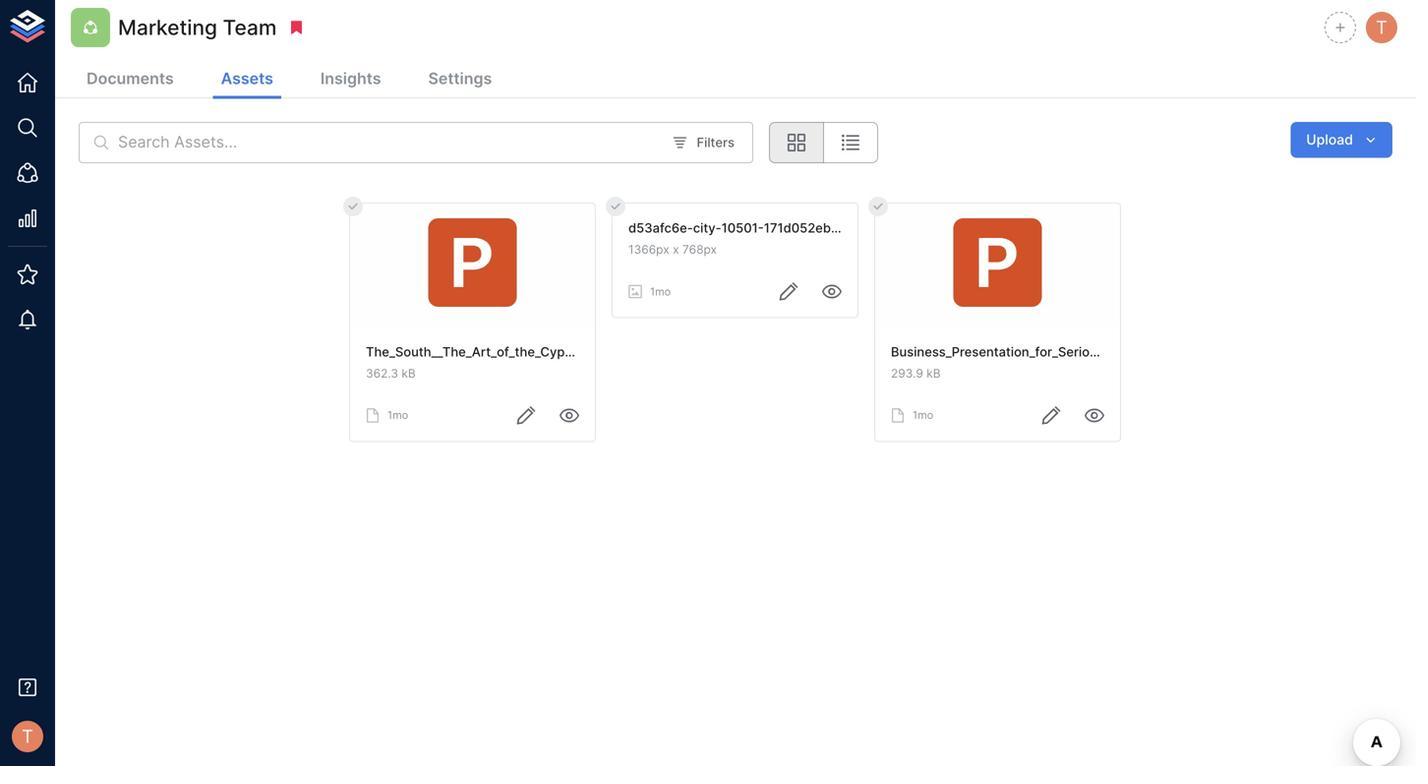 Task type: locate. For each thing, give the bounding box(es) containing it.
1mo for business_presentation_for_serious_business.pptx
[[913, 409, 934, 422]]

1mo down 1366px
[[650, 285, 671, 298]]

Search Assets... text field
[[118, 122, 661, 163]]

1 kb from the left
[[402, 367, 416, 381]]

0 horizontal spatial t
[[22, 726, 33, 748]]

1mo down 362.3
[[388, 409, 409, 422]]

business_presentation_for_serious_business.pptx 293.9 kb
[[891, 344, 1197, 381]]

kb inside business_presentation_for_serious_business.pptx 293.9 kb
[[927, 367, 941, 381]]

d53afc6e-city-10501-171d052ebcc.jpg 1366px x 768px
[[629, 220, 868, 257]]

documents link
[[79, 61, 182, 99]]

362.3
[[366, 367, 398, 381]]

upload button
[[1291, 122, 1393, 158]]

group
[[769, 122, 879, 163]]

1mo for the_south__the_art_of_the_cypress.pptx
[[388, 409, 409, 422]]

1mo
[[650, 285, 671, 298], [388, 409, 409, 422], [913, 409, 934, 422]]

kb right 293.9
[[927, 367, 941, 381]]

t button
[[1364, 9, 1401, 46], [6, 715, 49, 759]]

0 horizontal spatial 1mo
[[388, 409, 409, 422]]

0 horizontal spatial t button
[[6, 715, 49, 759]]

kb for the_south__the_art_of_the_cypress.pptx
[[402, 367, 416, 381]]

171d052ebcc.jpg
[[764, 220, 868, 236]]

filters
[[697, 135, 735, 150]]

kb inside 'the_south__the_art_of_the_cypress.pptx 362.3 kb'
[[402, 367, 416, 381]]

kb right 362.3
[[402, 367, 416, 381]]

0 horizontal spatial kb
[[402, 367, 416, 381]]

insights
[[321, 69, 381, 88]]

1 horizontal spatial 1mo
[[650, 285, 671, 298]]

t
[[1377, 17, 1388, 38], [22, 726, 33, 748]]

1 vertical spatial t button
[[6, 715, 49, 759]]

0 vertical spatial t button
[[1364, 9, 1401, 46]]

marketing
[[118, 15, 217, 40]]

marketing team
[[118, 15, 277, 40]]

assets
[[221, 69, 273, 88]]

1 horizontal spatial t button
[[1364, 9, 1401, 46]]

the_south__the_art_of_the_cypress.pptx 362.3 kb
[[366, 344, 622, 381]]

1mo down 293.9
[[913, 409, 934, 422]]

2 horizontal spatial 1mo
[[913, 409, 934, 422]]

0 vertical spatial t
[[1377, 17, 1388, 38]]

the_south__the_art_of_the_cypress.pptx
[[366, 344, 622, 360]]

kb
[[402, 367, 416, 381], [927, 367, 941, 381]]

10501-
[[722, 220, 764, 236]]

1 horizontal spatial kb
[[927, 367, 941, 381]]

293.9
[[891, 367, 924, 381]]

2 kb from the left
[[927, 367, 941, 381]]

x
[[673, 243, 679, 257]]

team
[[223, 15, 277, 40]]



Task type: describe. For each thing, give the bounding box(es) containing it.
768px
[[683, 243, 717, 257]]

filters button
[[669, 128, 740, 158]]

1 horizontal spatial t
[[1377, 17, 1388, 38]]

kb for business_presentation_for_serious_business.pptx
[[927, 367, 941, 381]]

insights link
[[313, 61, 389, 99]]

settings
[[429, 69, 492, 88]]

city-
[[693, 220, 722, 236]]

settings link
[[421, 61, 500, 99]]

documents
[[87, 69, 174, 88]]

d53afc6e-
[[629, 220, 693, 236]]

assets link
[[213, 61, 281, 99]]

upload
[[1307, 131, 1354, 148]]

remove bookmark image
[[288, 19, 305, 36]]

1366px
[[629, 243, 670, 257]]

1 vertical spatial t
[[22, 726, 33, 748]]

business_presentation_for_serious_business.pptx
[[891, 344, 1197, 360]]



Task type: vqa. For each thing, say whether or not it's contained in the screenshot.
YEAR
no



